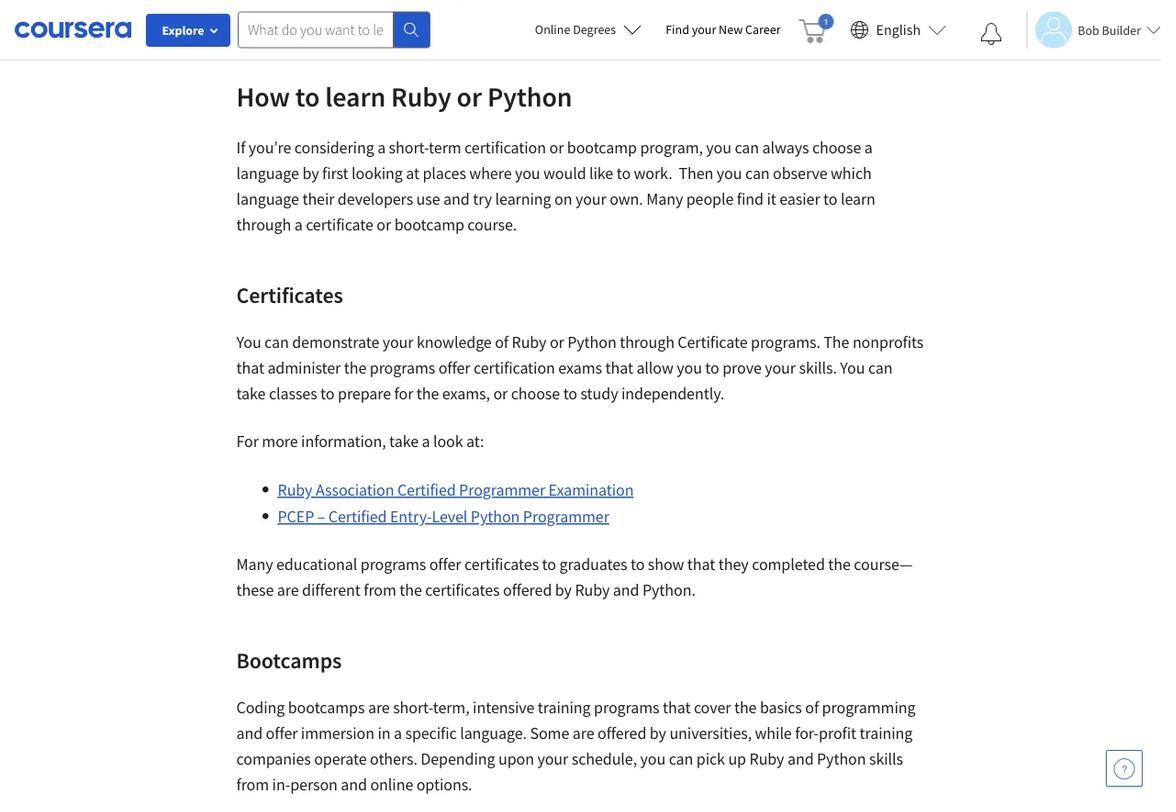 Task type: locate. For each thing, give the bounding box(es) containing it.
can up administer
[[265, 332, 289, 353]]

you can demonstrate your knowledge of ruby or python through certificate programs. the nonprofits that administer the programs offer certification exams that allow you to prove your skills. you can take classes to prepare for the exams, or choose to study independently.
[[236, 332, 924, 404]]

you
[[707, 137, 732, 158], [515, 163, 541, 184], [717, 163, 743, 184], [677, 358, 702, 378], [641, 749, 666, 770]]

0 vertical spatial of
[[495, 332, 509, 353]]

0 horizontal spatial training
[[538, 698, 591, 718]]

0 horizontal spatial offered
[[503, 580, 552, 601]]

degrees
[[573, 21, 616, 38]]

language down you're
[[236, 163, 299, 184]]

are
[[277, 580, 299, 601], [368, 698, 390, 718], [573, 723, 595, 744]]

bootcamp
[[567, 137, 637, 158], [395, 214, 465, 235]]

0 vertical spatial certified
[[398, 480, 456, 501]]

short- up specific
[[393, 698, 433, 718]]

offer
[[439, 358, 471, 378], [430, 554, 461, 575], [266, 723, 298, 744]]

you down the
[[841, 358, 866, 378]]

exams,
[[443, 383, 490, 404]]

and down "graduates"
[[613, 580, 640, 601]]

python up exams at top
[[568, 332, 617, 353]]

by inside the if you're considering a short-term certification or bootcamp program, you can always choose a language by first looking at places where you would like to work.  then you can observe which language their developers use and try learning on your own. many people find it easier to learn through a certificate or bootcamp course.
[[303, 163, 319, 184]]

for-
[[796, 723, 819, 744]]

ruby right knowledge
[[512, 332, 547, 353]]

ruby down "graduates"
[[575, 580, 610, 601]]

training up the skills
[[860, 723, 913, 744]]

0 vertical spatial language
[[236, 163, 299, 184]]

programs
[[370, 358, 436, 378], [361, 554, 426, 575], [594, 698, 660, 718]]

2 horizontal spatial are
[[573, 723, 595, 744]]

a left look
[[422, 431, 430, 452]]

from right different
[[364, 580, 397, 601]]

of up for-
[[806, 698, 819, 718]]

offer down pcep – certified entry-level python programmer link
[[430, 554, 461, 575]]

many inside many educational programs offer certificates to graduates to show that they completed the course— these are different from the certificates offered by ruby and python.
[[236, 554, 273, 575]]

can up the find
[[746, 163, 770, 184]]

it
[[767, 189, 777, 209]]

certification up where
[[465, 137, 546, 158]]

0 horizontal spatial through
[[236, 214, 291, 235]]

1 horizontal spatial from
[[364, 580, 397, 601]]

by
[[303, 163, 319, 184], [555, 580, 572, 601], [650, 723, 667, 744]]

1 horizontal spatial learn
[[841, 189, 876, 209]]

0 horizontal spatial by
[[303, 163, 319, 184]]

or right the exams,
[[494, 383, 508, 404]]

by left universities,
[[650, 723, 667, 744]]

are up in at the bottom left of the page
[[368, 698, 390, 718]]

1 vertical spatial offer
[[430, 554, 461, 575]]

entry-
[[390, 507, 432, 527]]

at
[[406, 163, 420, 184]]

many
[[647, 189, 684, 209], [236, 554, 273, 575]]

a right in at the bottom left of the page
[[394, 723, 402, 744]]

bob builder
[[1078, 22, 1142, 38]]

0 horizontal spatial you
[[236, 332, 261, 353]]

you down certificates
[[236, 332, 261, 353]]

of inside coding bootcamps are short-term, intensive training programs that cover the basics of programming and offer immersion in a specific language. some are offered by universities, while for-profit training companies operate others. depending upon your schedule, you can pick up ruby and python skills from in-person and online options.
[[806, 698, 819, 718]]

or up would
[[550, 137, 564, 158]]

0 vertical spatial certification
[[465, 137, 546, 158]]

2 vertical spatial are
[[573, 723, 595, 744]]

2 horizontal spatial by
[[650, 723, 667, 744]]

ruby down while
[[750, 749, 785, 770]]

that
[[236, 358, 264, 378], [606, 358, 634, 378], [688, 554, 716, 575], [663, 698, 691, 718]]

or up exams at top
[[550, 332, 565, 353]]

offer up companies
[[266, 723, 298, 744]]

1 horizontal spatial choose
[[813, 137, 862, 158]]

choose up "which"
[[813, 137, 862, 158]]

choose
[[813, 137, 862, 158], [511, 383, 560, 404]]

learn inside the if you're considering a short-term certification or bootcamp program, you can always choose a language by first looking at places where you would like to work.  then you can observe which language their developers use and try learning on your own. many people find it easier to learn through a certificate or bootcamp course.
[[841, 189, 876, 209]]

0 vertical spatial take
[[236, 383, 266, 404]]

1 horizontal spatial many
[[647, 189, 684, 209]]

of
[[495, 332, 509, 353], [806, 698, 819, 718]]

python down online in the top left of the page
[[488, 79, 573, 113]]

cover
[[694, 698, 731, 718]]

python inside you can demonstrate your knowledge of ruby or python through certificate programs. the nonprofits that administer the programs offer certification exams that allow you to prove your skills. you can take classes to prepare for the exams, or choose to study independently.
[[568, 332, 617, 353]]

association
[[316, 480, 394, 501]]

bob
[[1078, 22, 1100, 38]]

1 vertical spatial many
[[236, 554, 273, 575]]

certified down association
[[329, 507, 387, 527]]

0 horizontal spatial of
[[495, 332, 509, 353]]

language left 'their'
[[236, 189, 299, 209]]

1 horizontal spatial offered
[[598, 723, 647, 744]]

1 horizontal spatial training
[[860, 723, 913, 744]]

1 vertical spatial offered
[[598, 723, 647, 744]]

and down operate
[[341, 775, 367, 795]]

from inside many educational programs offer certificates to graduates to show that they completed the course— these are different from the certificates offered by ruby and python.
[[364, 580, 397, 601]]

programs up "for"
[[370, 358, 436, 378]]

programs down "entry-"
[[361, 554, 426, 575]]

2 vertical spatial programs
[[594, 698, 660, 718]]

of right knowledge
[[495, 332, 509, 353]]

1 vertical spatial certification
[[474, 358, 555, 378]]

ruby inside ruby association certified programmer examination pcep – certified entry-level python programmer
[[278, 480, 313, 501]]

1 vertical spatial language
[[236, 189, 299, 209]]

you up the then
[[707, 137, 732, 158]]

depending
[[421, 749, 495, 770]]

None search field
[[238, 11, 431, 48]]

0 vertical spatial programs
[[370, 358, 436, 378]]

learning
[[496, 189, 552, 209]]

can left always in the right of the page
[[735, 137, 760, 158]]

1 vertical spatial you
[[841, 358, 866, 378]]

through up certificates
[[236, 214, 291, 235]]

to right how
[[295, 79, 320, 113]]

0 horizontal spatial choose
[[511, 383, 560, 404]]

by left first
[[303, 163, 319, 184]]

certification inside you can demonstrate your knowledge of ruby or python through certificate programs. the nonprofits that administer the programs offer certification exams that allow you to prove your skills. you can take classes to prepare for the exams, or choose to study independently.
[[474, 358, 555, 378]]

find your new career
[[666, 21, 781, 38]]

to down 'certificate'
[[706, 358, 720, 378]]

first
[[322, 163, 349, 184]]

language
[[236, 163, 299, 184], [236, 189, 299, 209]]

1 vertical spatial take
[[390, 431, 419, 452]]

to
[[295, 79, 320, 113], [617, 163, 631, 184], [824, 189, 838, 209], [706, 358, 720, 378], [321, 383, 335, 404], [564, 383, 578, 404], [542, 554, 557, 575], [631, 554, 645, 575]]

short- up at
[[389, 137, 429, 158]]

certified
[[398, 480, 456, 501], [329, 507, 387, 527]]

ruby up pcep
[[278, 480, 313, 501]]

learn down "which"
[[841, 189, 876, 209]]

they
[[719, 554, 749, 575]]

or
[[457, 79, 482, 113], [550, 137, 564, 158], [377, 214, 391, 235], [550, 332, 565, 353], [494, 383, 508, 404]]

1 vertical spatial learn
[[841, 189, 876, 209]]

if
[[236, 137, 245, 158]]

take inside you can demonstrate your knowledge of ruby or python through certificate programs. the nonprofits that administer the programs offer certification exams that allow you to prove your skills. you can take classes to prepare for the exams, or choose to study independently.
[[236, 383, 266, 404]]

0 vertical spatial are
[[277, 580, 299, 601]]

0 vertical spatial through
[[236, 214, 291, 235]]

the right cover
[[735, 698, 757, 718]]

0 horizontal spatial learn
[[325, 79, 386, 113]]

programmer down examination
[[523, 507, 610, 527]]

0 vertical spatial by
[[303, 163, 319, 184]]

term,
[[433, 698, 470, 718]]

you inside coding bootcamps are short-term, intensive training programs that cover the basics of programming and offer immersion in a specific language. some are offered by universities, while for-profit training companies operate others. depending upon your schedule, you can pick up ruby and python skills from in-person and online options.
[[641, 749, 666, 770]]

new
[[719, 21, 743, 38]]

operate
[[314, 749, 367, 770]]

1 vertical spatial programs
[[361, 554, 426, 575]]

1 vertical spatial by
[[555, 580, 572, 601]]

course.
[[468, 214, 517, 235]]

many inside the if you're considering a short-term certification or bootcamp program, you can always choose a language by first looking at places where you would like to work.  then you can observe which language their developers use and try learning on your own. many people find it easier to learn through a certificate or bootcamp course.
[[647, 189, 684, 209]]

that left they
[[688, 554, 716, 575]]

1 vertical spatial from
[[236, 775, 269, 795]]

python right level
[[471, 507, 520, 527]]

1 vertical spatial are
[[368, 698, 390, 718]]

1 vertical spatial short-
[[393, 698, 433, 718]]

programmer down at:
[[459, 480, 546, 501]]

demonstrate
[[292, 332, 380, 353]]

nonprofits
[[853, 332, 924, 353]]

the left the course—
[[829, 554, 851, 575]]

completed
[[752, 554, 826, 575]]

your right find
[[692, 21, 717, 38]]

find your new career link
[[657, 18, 790, 41]]

coding
[[236, 698, 285, 718]]

from
[[364, 580, 397, 601], [236, 775, 269, 795]]

prove
[[723, 358, 762, 378]]

1 vertical spatial certified
[[329, 507, 387, 527]]

the right "for"
[[417, 383, 439, 404]]

0 vertical spatial many
[[647, 189, 684, 209]]

1 horizontal spatial bootcamp
[[567, 137, 637, 158]]

can left pick
[[669, 749, 694, 770]]

python down profit
[[817, 749, 867, 770]]

from left in- at the left of the page
[[236, 775, 269, 795]]

certification up the exams,
[[474, 358, 555, 378]]

by down "graduates"
[[555, 580, 572, 601]]

you up independently.
[[677, 358, 702, 378]]

0 horizontal spatial bootcamp
[[395, 214, 465, 235]]

2 vertical spatial by
[[650, 723, 667, 744]]

0 vertical spatial offered
[[503, 580, 552, 601]]

the up prepare
[[344, 358, 367, 378]]

certificates
[[236, 281, 343, 309]]

choose down exams at top
[[511, 383, 560, 404]]

1 vertical spatial bootcamp
[[395, 214, 465, 235]]

learn up considering
[[325, 79, 386, 113]]

for
[[395, 383, 414, 404]]

through
[[236, 214, 291, 235], [620, 332, 675, 353]]

0 vertical spatial certificates
[[465, 554, 539, 575]]

1 horizontal spatial by
[[555, 580, 572, 601]]

certificates
[[465, 554, 539, 575], [426, 580, 500, 601]]

many right own.
[[647, 189, 684, 209]]

learn
[[325, 79, 386, 113], [841, 189, 876, 209]]

your down some
[[538, 749, 569, 770]]

2 vertical spatial offer
[[266, 723, 298, 744]]

programs inside coding bootcamps are short-term, intensive training programs that cover the basics of programming and offer immersion in a specific language. some are offered by universities, while for-profit training companies operate others. depending upon your schedule, you can pick up ruby and python skills from in-person and online options.
[[594, 698, 660, 718]]

in-
[[272, 775, 290, 795]]

short- inside the if you're considering a short-term certification or bootcamp program, you can always choose a language by first looking at places where you would like to work.  then you can observe which language their developers use and try learning on your own. many people find it easier to learn through a certificate or bootcamp course.
[[389, 137, 429, 158]]

certified up "entry-"
[[398, 480, 456, 501]]

python inside coding bootcamps are short-term, intensive training programs that cover the basics of programming and offer immersion in a specific language. some are offered by universities, while for-profit training companies operate others. depending upon your schedule, you can pick up ruby and python skills from in-person and online options.
[[817, 749, 867, 770]]

your
[[692, 21, 717, 38], [576, 189, 607, 209], [383, 332, 414, 353], [765, 358, 796, 378], [538, 749, 569, 770]]

or up term
[[457, 79, 482, 113]]

builder
[[1103, 22, 1142, 38]]

choose inside you can demonstrate your knowledge of ruby or python through certificate programs. the nonprofits that administer the programs offer certification exams that allow you to prove your skills. you can take classes to prepare for the exams, or choose to study independently.
[[511, 383, 560, 404]]

0 vertical spatial programmer
[[459, 480, 546, 501]]

1 horizontal spatial through
[[620, 332, 675, 353]]

offer inside coding bootcamps are short-term, intensive training programs that cover the basics of programming and offer immersion in a specific language. some are offered by universities, while for-profit training companies operate others. depending upon your schedule, you can pick up ruby and python skills from in-person and online options.
[[266, 723, 298, 744]]

short-
[[389, 137, 429, 158], [393, 698, 433, 718]]

these
[[236, 580, 274, 601]]

training up some
[[538, 698, 591, 718]]

in
[[378, 723, 391, 744]]

are right these on the left of the page
[[277, 580, 299, 601]]

short- inside coding bootcamps are short-term, intensive training programs that cover the basics of programming and offer immersion in a specific language. some are offered by universities, while for-profit training companies operate others. depending upon your schedule, you can pick up ruby and python skills from in-person and online options.
[[393, 698, 433, 718]]

bootcamp down use
[[395, 214, 465, 235]]

programs up schedule,
[[594, 698, 660, 718]]

like
[[590, 163, 614, 184]]

you right schedule,
[[641, 749, 666, 770]]

or down developers
[[377, 214, 391, 235]]

0 vertical spatial offer
[[439, 358, 471, 378]]

take
[[236, 383, 266, 404], [390, 431, 419, 452]]

What do you want to learn? text field
[[238, 11, 394, 48]]

for
[[236, 431, 259, 452]]

and left try
[[444, 189, 470, 209]]

python.
[[643, 580, 696, 601]]

to right like
[[617, 163, 631, 184]]

and
[[444, 189, 470, 209], [613, 580, 640, 601], [236, 723, 263, 744], [788, 749, 814, 770], [341, 775, 367, 795]]

places
[[423, 163, 466, 184]]

through inside you can demonstrate your knowledge of ruby or python through certificate programs. the nonprofits that administer the programs offer certification exams that allow you to prove your skills. you can take classes to prepare for the exams, or choose to study independently.
[[620, 332, 675, 353]]

a inside coding bootcamps are short-term, intensive training programs that cover the basics of programming and offer immersion in a specific language. some are offered by universities, while for-profit training companies operate others. depending upon your schedule, you can pick up ruby and python skills from in-person and online options.
[[394, 723, 402, 744]]

0 vertical spatial bootcamp
[[567, 137, 637, 158]]

that inside many educational programs offer certificates to graduates to show that they completed the course— these are different from the certificates offered by ruby and python.
[[688, 554, 716, 575]]

to down exams at top
[[564, 383, 578, 404]]

upon
[[499, 749, 535, 770]]

take left classes
[[236, 383, 266, 404]]

1 horizontal spatial of
[[806, 698, 819, 718]]

your right on
[[576, 189, 607, 209]]

many up these on the left of the page
[[236, 554, 273, 575]]

offer down knowledge
[[439, 358, 471, 378]]

offered inside many educational programs offer certificates to graduates to show that they completed the course— these are different from the certificates offered by ruby and python.
[[503, 580, 552, 601]]

the down "entry-"
[[400, 580, 422, 601]]

0 horizontal spatial from
[[236, 775, 269, 795]]

ruby inside coding bootcamps are short-term, intensive training programs that cover the basics of programming and offer immersion in a specific language. some are offered by universities, while for-profit training companies operate others. depending upon your schedule, you can pick up ruby and python skills from in-person and online options.
[[750, 749, 785, 770]]

person
[[290, 775, 338, 795]]

the
[[344, 358, 367, 378], [417, 383, 439, 404], [829, 554, 851, 575], [400, 580, 422, 601], [735, 698, 757, 718]]

that left cover
[[663, 698, 691, 718]]

0 vertical spatial from
[[364, 580, 397, 601]]

your up "for"
[[383, 332, 414, 353]]

take left look
[[390, 431, 419, 452]]

1 vertical spatial of
[[806, 698, 819, 718]]

graduates
[[560, 554, 628, 575]]

the
[[824, 332, 850, 353]]

more
[[262, 431, 298, 452]]

0 horizontal spatial certified
[[329, 507, 387, 527]]

by inside coding bootcamps are short-term, intensive training programs that cover the basics of programming and offer immersion in a specific language. some are offered by universities, while for-profit training companies operate others. depending upon your schedule, you can pick up ruby and python skills from in-person and online options.
[[650, 723, 667, 744]]

1 vertical spatial choose
[[511, 383, 560, 404]]

you're
[[249, 137, 291, 158]]

can
[[735, 137, 760, 158], [746, 163, 770, 184], [265, 332, 289, 353], [869, 358, 893, 378], [669, 749, 694, 770]]

python
[[488, 79, 573, 113], [568, 332, 617, 353], [471, 507, 520, 527], [817, 749, 867, 770]]

1 horizontal spatial take
[[390, 431, 419, 452]]

0 vertical spatial choose
[[813, 137, 862, 158]]

are up schedule,
[[573, 723, 595, 744]]

0 vertical spatial short-
[[389, 137, 429, 158]]

0 horizontal spatial many
[[236, 554, 273, 575]]

through up the allow
[[620, 332, 675, 353]]

1 vertical spatial through
[[620, 332, 675, 353]]

from inside coding bootcamps are short-term, intensive training programs that cover the basics of programming and offer immersion in a specific language. some are offered by universities, while for-profit training companies operate others. depending upon your schedule, you can pick up ruby and python skills from in-person and online options.
[[236, 775, 269, 795]]

bootcamp up like
[[567, 137, 637, 158]]

explore
[[162, 22, 204, 39]]

0 horizontal spatial are
[[277, 580, 299, 601]]

others.
[[370, 749, 418, 770]]

0 horizontal spatial take
[[236, 383, 266, 404]]

offered
[[503, 580, 552, 601], [598, 723, 647, 744]]



Task type: vqa. For each thing, say whether or not it's contained in the screenshot.
the know
no



Task type: describe. For each thing, give the bounding box(es) containing it.
can down nonprofits
[[869, 358, 893, 378]]

that up study
[[606, 358, 634, 378]]

which
[[831, 163, 872, 184]]

find
[[737, 189, 764, 209]]

study
[[581, 383, 619, 404]]

your inside coding bootcamps are short-term, intensive training programs that cover the basics of programming and offer immersion in a specific language. some are offered by universities, while for-profit training companies operate others. depending upon your schedule, you can pick up ruby and python skills from in-person and online options.
[[538, 749, 569, 770]]

1 language from the top
[[236, 163, 299, 184]]

developers
[[338, 189, 413, 209]]

pick
[[697, 749, 725, 770]]

their
[[303, 189, 335, 209]]

then
[[679, 163, 714, 184]]

online
[[535, 21, 571, 38]]

exams
[[559, 358, 603, 378]]

coding bootcamps are short-term, intensive training programs that cover the basics of programming and offer immersion in a specific language. some are offered by universities, while for-profit training companies operate others. depending upon your schedule, you can pick up ruby and python skills from in-person and online options.
[[236, 698, 916, 795]]

at:
[[467, 431, 484, 452]]

online degrees button
[[521, 9, 657, 50]]

can inside coding bootcamps are short-term, intensive training programs that cover the basics of programming and offer immersion in a specific language. some are offered by universities, while for-profit training companies operate others. depending upon your schedule, you can pick up ruby and python skills from in-person and online options.
[[669, 749, 694, 770]]

people
[[687, 189, 734, 209]]

bootcamps
[[288, 698, 365, 718]]

career
[[746, 21, 781, 38]]

you inside you can demonstrate your knowledge of ruby or python through certificate programs. the nonprofits that administer the programs offer certification exams that allow you to prove your skills. you can take classes to prepare for the exams, or choose to study independently.
[[677, 358, 702, 378]]

by inside many educational programs offer certificates to graduates to show that they completed the course— these are different from the certificates offered by ruby and python.
[[555, 580, 572, 601]]

information,
[[301, 431, 386, 452]]

ruby up term
[[391, 79, 452, 113]]

ruby inside you can demonstrate your knowledge of ruby or python through certificate programs. the nonprofits that administer the programs offer certification exams that allow you to prove your skills. you can take classes to prepare for the exams, or choose to study independently.
[[512, 332, 547, 353]]

offer inside many educational programs offer certificates to graduates to show that they completed the course— these are different from the certificates offered by ruby and python.
[[430, 554, 461, 575]]

2 language from the top
[[236, 189, 299, 209]]

term
[[429, 137, 462, 158]]

many educational programs offer certificates to graduates to show that they completed the course— these are different from the certificates offered by ruby and python.
[[236, 554, 913, 601]]

intensive
[[473, 698, 535, 718]]

programs inside you can demonstrate your knowledge of ruby or python through certificate programs. the nonprofits that administer the programs offer certification exams that allow you to prove your skills. you can take classes to prepare for the exams, or choose to study independently.
[[370, 358, 436, 378]]

a up the looking
[[378, 137, 386, 158]]

through inside the if you're considering a short-term certification or bootcamp program, you can always choose a language by first looking at places where you would like to work.  then you can observe which language their developers use and try learning on your own. many people find it easier to learn through a certificate or bootcamp course.
[[236, 214, 291, 235]]

your inside the if you're considering a short-term certification or bootcamp program, you can always choose a language by first looking at places where you would like to work.  then you can observe which language their developers use and try learning on your own. many people find it easier to learn through a certificate or bootcamp course.
[[576, 189, 607, 209]]

to left "graduates"
[[542, 554, 557, 575]]

considering
[[295, 137, 374, 158]]

basics
[[760, 698, 803, 718]]

skills
[[870, 749, 904, 770]]

educational
[[276, 554, 358, 575]]

and inside many educational programs offer certificates to graduates to show that they completed the course— these are different from the certificates offered by ruby and python.
[[613, 580, 640, 601]]

independently.
[[622, 383, 725, 404]]

bob builder button
[[1027, 11, 1162, 48]]

immersion
[[301, 723, 375, 744]]

help center image
[[1114, 758, 1136, 780]]

english button
[[844, 0, 954, 60]]

if you're considering a short-term certification or bootcamp program, you can always choose a language by first looking at places where you would like to work.  then you can observe which language their developers use and try learning on your own. many people find it easier to learn through a certificate or bootcamp course.
[[236, 137, 876, 235]]

own.
[[610, 189, 644, 209]]

some
[[530, 723, 570, 744]]

observe
[[773, 163, 828, 184]]

allow
[[637, 358, 674, 378]]

a up "which"
[[865, 137, 873, 158]]

0 vertical spatial you
[[236, 332, 261, 353]]

pcep – certified entry-level python programmer link
[[278, 507, 610, 527]]

prepare
[[338, 383, 391, 404]]

course—
[[854, 554, 913, 575]]

python inside ruby association certified programmer examination pcep – certified entry-level python programmer
[[471, 507, 520, 527]]

coursera image
[[15, 15, 131, 44]]

1 vertical spatial training
[[860, 723, 913, 744]]

language.
[[460, 723, 527, 744]]

program,
[[641, 137, 703, 158]]

of inside you can demonstrate your knowledge of ruby or python through certificate programs. the nonprofits that administer the programs offer certification exams that allow you to prove your skills. you can take classes to prepare for the exams, or choose to study independently.
[[495, 332, 509, 353]]

offer inside you can demonstrate your knowledge of ruby or python through certificate programs. the nonprofits that administer the programs offer certification exams that allow you to prove your skills. you can take classes to prepare for the exams, or choose to study independently.
[[439, 358, 471, 378]]

different
[[302, 580, 361, 601]]

try
[[473, 189, 492, 209]]

and inside the if you're considering a short-term certification or bootcamp program, you can always choose a language by first looking at places where you would like to work.  then you can observe which language their developers use and try learning on your own. many people find it easier to learn through a certificate or bootcamp course.
[[444, 189, 470, 209]]

ruby association certified programmer examination link
[[278, 480, 634, 501]]

where
[[470, 163, 512, 184]]

companies
[[236, 749, 311, 770]]

ruby association certified programmer examination pcep – certified entry-level python programmer
[[278, 480, 634, 527]]

to right easier
[[824, 189, 838, 209]]

easier
[[780, 189, 821, 209]]

you up learning
[[515, 163, 541, 184]]

your down programs.
[[765, 358, 796, 378]]

up
[[729, 749, 747, 770]]

english
[[877, 21, 921, 39]]

–
[[318, 507, 325, 527]]

to right classes
[[321, 383, 335, 404]]

always
[[763, 137, 810, 158]]

1 horizontal spatial certified
[[398, 480, 456, 501]]

you up people
[[717, 163, 743, 184]]

show notifications image
[[981, 23, 1003, 45]]

certificate
[[306, 214, 374, 235]]

would
[[544, 163, 586, 184]]

0 vertical spatial training
[[538, 698, 591, 718]]

online degrees
[[535, 21, 616, 38]]

the inside coding bootcamps are short-term, intensive training programs that cover the basics of programming and offer immersion in a specific language. some are offered by universities, while for-profit training companies operate others. depending upon your schedule, you can pick up ruby and python skills from in-person and online options.
[[735, 698, 757, 718]]

shopping cart: 1 item image
[[800, 14, 834, 43]]

find
[[666, 21, 690, 38]]

on
[[555, 189, 573, 209]]

looking
[[352, 163, 403, 184]]

while
[[755, 723, 792, 744]]

explore button
[[146, 14, 231, 47]]

to left the show
[[631, 554, 645, 575]]

skills.
[[799, 358, 837, 378]]

for more information, take a look at:
[[236, 431, 484, 452]]

classes
[[269, 383, 317, 404]]

and down the coding
[[236, 723, 263, 744]]

look
[[433, 431, 463, 452]]

1 horizontal spatial are
[[368, 698, 390, 718]]

programs inside many educational programs offer certificates to graduates to show that they completed the course— these are different from the certificates offered by ruby and python.
[[361, 554, 426, 575]]

programs.
[[751, 332, 821, 353]]

and down for-
[[788, 749, 814, 770]]

certification inside the if you're considering a short-term certification or bootcamp program, you can always choose a language by first looking at places where you would like to work.  then you can observe which language their developers use and try learning on your own. many people find it easier to learn through a certificate or bootcamp course.
[[465, 137, 546, 158]]

choose inside the if you're considering a short-term certification or bootcamp program, you can always choose a language by first looking at places where you would like to work.  then you can observe which language their developers use and try learning on your own. many people find it easier to learn through a certificate or bootcamp course.
[[813, 137, 862, 158]]

administer
[[268, 358, 341, 378]]

ruby inside many educational programs offer certificates to graduates to show that they completed the course— these are different from the certificates offered by ruby and python.
[[575, 580, 610, 601]]

are inside many educational programs offer certificates to graduates to show that they completed the course— these are different from the certificates offered by ruby and python.
[[277, 580, 299, 601]]

programming
[[823, 698, 916, 718]]

knowledge
[[417, 332, 492, 353]]

offered inside coding bootcamps are short-term, intensive training programs that cover the basics of programming and offer immersion in a specific language. some are offered by universities, while for-profit training companies operate others. depending upon your schedule, you can pick up ruby and python skills from in-person and online options.
[[598, 723, 647, 744]]

online
[[371, 775, 413, 795]]

1 horizontal spatial you
[[841, 358, 866, 378]]

examination
[[549, 480, 634, 501]]

1 vertical spatial programmer
[[523, 507, 610, 527]]

that inside coding bootcamps are short-term, intensive training programs that cover the basics of programming and offer immersion in a specific language. some are offered by universities, while for-profit training companies operate others. depending upon your schedule, you can pick up ruby and python skills from in-person and online options.
[[663, 698, 691, 718]]

specific
[[405, 723, 457, 744]]

1 vertical spatial certificates
[[426, 580, 500, 601]]

show
[[648, 554, 685, 575]]

a down 'their'
[[294, 214, 303, 235]]

0 vertical spatial learn
[[325, 79, 386, 113]]

that left administer
[[236, 358, 264, 378]]



